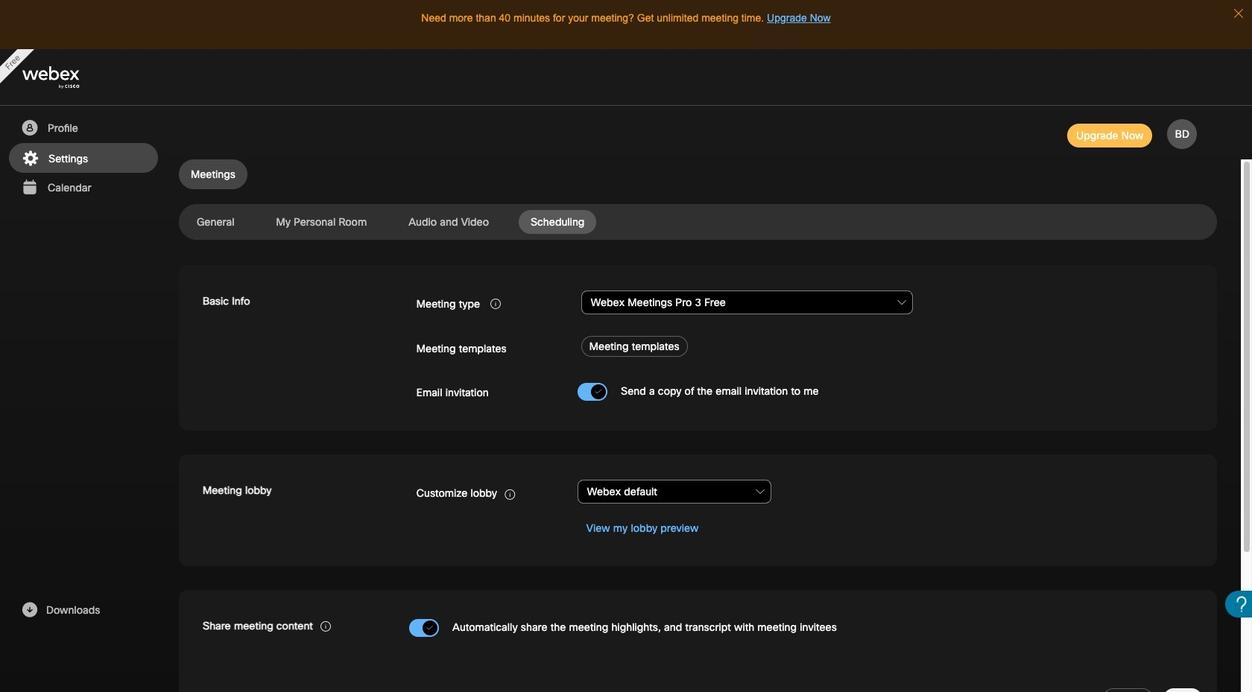 Task type: locate. For each thing, give the bounding box(es) containing it.
0 horizontal spatial mds check_bold image
[[426, 624, 434, 634]]

tab list
[[179, 159, 1217, 189], [179, 210, 1217, 234]]

1 vertical spatial tab list
[[179, 210, 1217, 234]]

mds check_bold image
[[595, 388, 602, 397], [426, 624, 434, 634]]

mds meetings_filled image
[[20, 179, 39, 197]]

1 tab list from the top
[[179, 159, 1217, 189]]

1 horizontal spatial mds check_bold image
[[595, 388, 602, 397]]

banner
[[0, 49, 1252, 106]]

0 vertical spatial tab list
[[179, 159, 1217, 189]]

mds settings_filled image
[[21, 150, 39, 168]]

0 vertical spatial mds check_bold image
[[595, 388, 602, 397]]



Task type: describe. For each thing, give the bounding box(es) containing it.
mds people circle_filled image
[[20, 119, 39, 137]]

1 vertical spatial mds check_bold image
[[426, 624, 434, 634]]

cisco webex image
[[22, 67, 112, 89]]

2 tab list from the top
[[179, 210, 1217, 234]]

mds content download_filled image
[[20, 601, 39, 619]]



Task type: vqa. For each thing, say whether or not it's contained in the screenshot.
selected element
no



